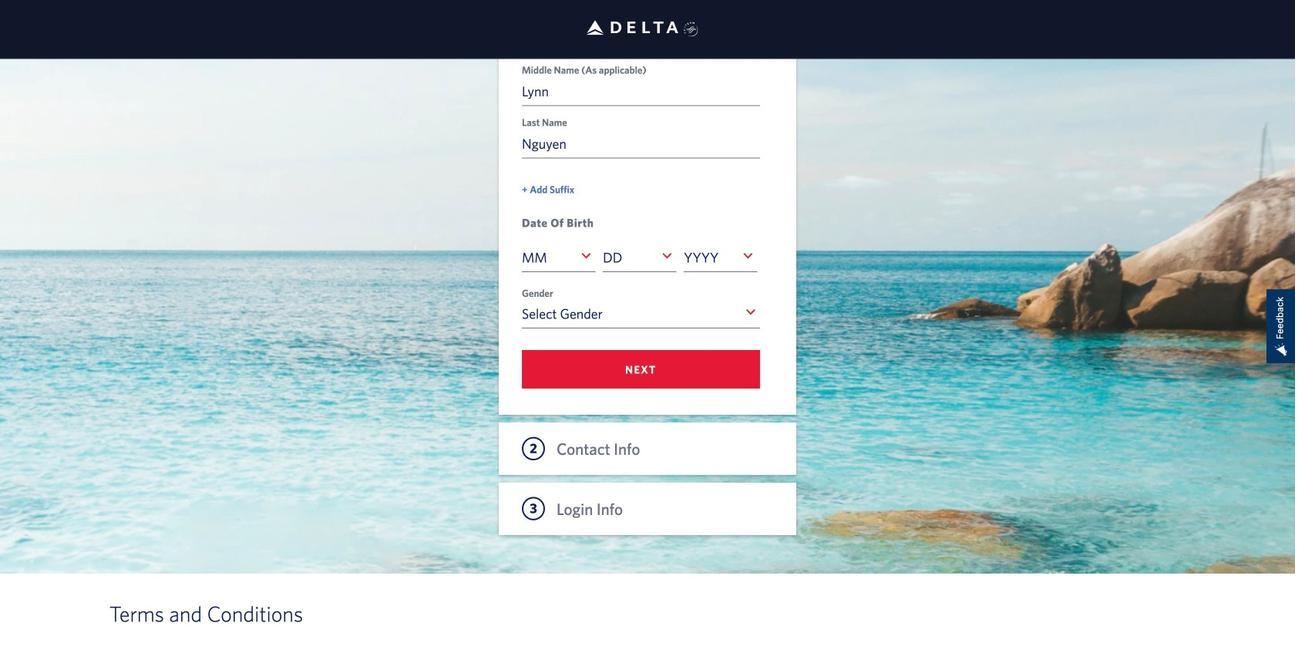 Task type: vqa. For each thing, say whether or not it's contained in the screenshot.
Middle Name (As Applicable) TEXT FIELD
yes



Task type: describe. For each thing, give the bounding box(es) containing it.
First Name text field
[[522, 24, 760, 54]]

Middle Name (As applicable) text field
[[522, 77, 760, 106]]

skyteam image
[[684, 5, 699, 53]]

delta air lines image
[[586, 3, 679, 52]]



Task type: locate. For each thing, give the bounding box(es) containing it.
None text field
[[684, 249, 719, 265], [522, 305, 603, 321], [684, 249, 719, 265], [522, 305, 603, 321]]

None text field
[[526, 249, 551, 265], [603, 249, 622, 265], [526, 249, 551, 265], [603, 249, 622, 265]]

None field
[[522, 243, 596, 272], [603, 243, 677, 272], [684, 243, 758, 272], [522, 299, 760, 328], [522, 243, 596, 272], [603, 243, 677, 272], [684, 243, 758, 272], [522, 299, 760, 328]]

Last Name text field
[[522, 129, 760, 159]]



